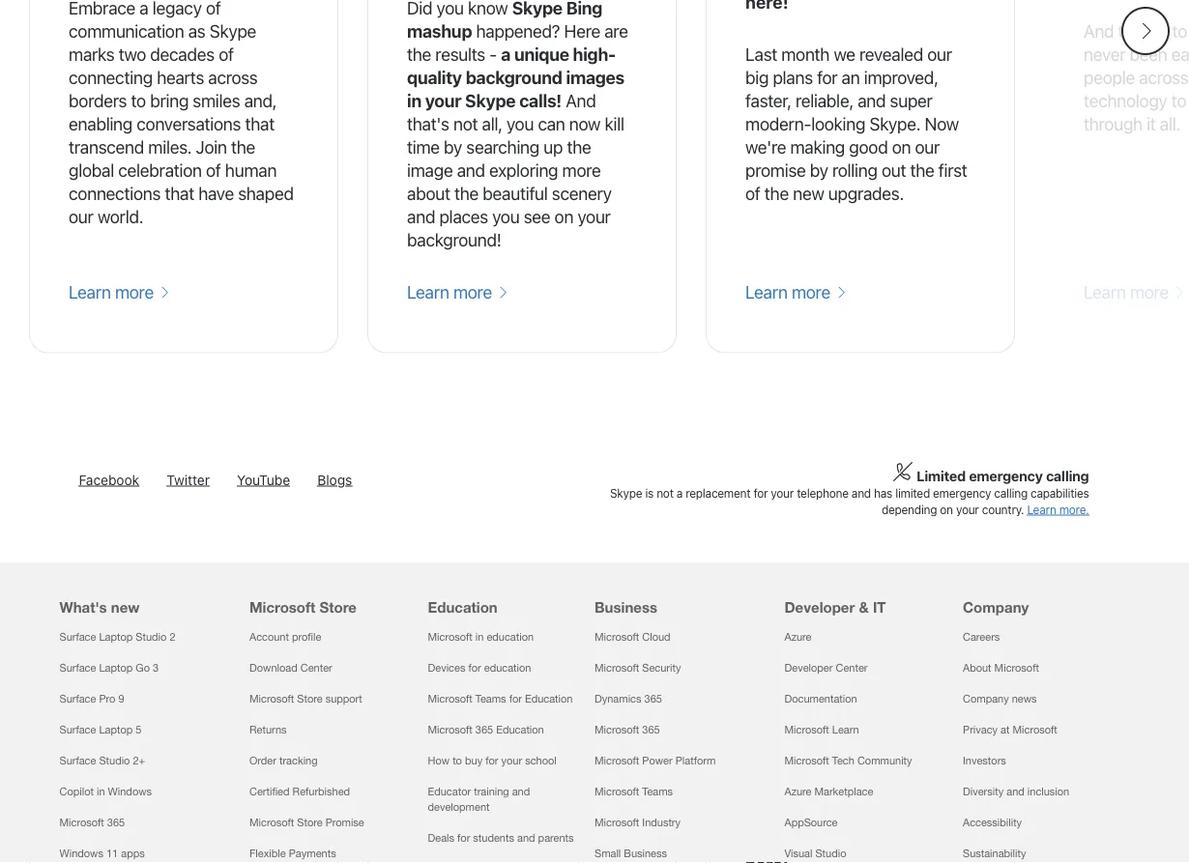 Task type: vqa. For each thing, say whether or not it's contained in the screenshot.
Be
no



Task type: locate. For each thing, give the bounding box(es) containing it.
education up microsoft teams for education
[[484, 662, 531, 675]]

company
[[963, 600, 1029, 617], [963, 693, 1009, 706]]

0 horizontal spatial learn more link
[[69, 281, 170, 305]]

microsoft up the 'news'
[[995, 662, 1040, 675]]

about
[[963, 662, 992, 675]]

0 vertical spatial microsoft 365
[[595, 724, 660, 737]]

1 vertical spatial you
[[492, 207, 520, 227]]

1 vertical spatial azure
[[785, 786, 812, 799]]

company for company
[[963, 600, 1029, 617]]

of inside last month we revealed our big plans for an improved, faster, reliable, and super modern-looking skype. now we're making good on our promise by rolling out the first of the new upgrades.
[[746, 183, 761, 204]]

11
[[106, 848, 118, 860]]

blogs
[[317, 473, 352, 489]]

0 vertical spatial to
[[131, 91, 146, 111]]

our up improved,
[[928, 44, 952, 65]]

surface for surface laptop studio 2
[[59, 631, 96, 644]]

that
[[245, 114, 275, 135], [165, 183, 194, 204]]

windows down the 2+
[[108, 786, 152, 799]]

for right replacement
[[754, 487, 768, 501]]

0 horizontal spatial center
[[301, 662, 332, 675]]

windows
[[108, 786, 152, 799], [59, 848, 103, 860]]

0 horizontal spatial studio
[[99, 755, 130, 768]]

windows left 11
[[59, 848, 103, 860]]

microsoft for microsoft industry link
[[595, 817, 640, 829]]

tech
[[833, 755, 855, 768]]

1 vertical spatial not
[[657, 487, 674, 501]]

microsoft 365 education
[[428, 724, 544, 737]]

3 learn more link from the left
[[746, 281, 847, 305]]

1 vertical spatial store
[[297, 693, 323, 706]]

download
[[250, 662, 298, 675]]

microsoft up dynamics
[[595, 662, 640, 675]]

0 horizontal spatial windows
[[59, 848, 103, 860]]

in right copilot
[[97, 786, 105, 799]]

microsoft for microsoft store support link
[[250, 693, 294, 706]]

download center
[[250, 662, 332, 675]]

surface for surface studio 2+
[[59, 755, 96, 768]]

1 horizontal spatial windows
[[108, 786, 152, 799]]

new down promise
[[793, 183, 825, 204]]

more
[[562, 160, 601, 181], [115, 282, 154, 303], [453, 282, 492, 303], [792, 282, 831, 303]]

azure marketplace
[[785, 786, 874, 799]]

surface left pro
[[59, 693, 96, 706]]

365 up 11
[[107, 817, 125, 829]]

making
[[791, 137, 845, 158]]

1 horizontal spatial new
[[793, 183, 825, 204]]

microsoft 365 link
[[595, 724, 660, 737], [59, 817, 125, 829]]

a up communication
[[140, 0, 148, 19]]

a right is
[[677, 487, 683, 501]]

emergency
[[969, 468, 1043, 485], [933, 487, 992, 501]]

happened?
[[476, 21, 560, 42]]

1 vertical spatial to
[[453, 755, 462, 768]]

microsoft for the microsoft power platform "link"
[[595, 755, 640, 768]]

0 horizontal spatial learn more
[[69, 282, 158, 303]]

0 vertical spatial education
[[487, 631, 534, 644]]

1 vertical spatial by
[[810, 160, 829, 181]]

1 horizontal spatial in
[[407, 91, 422, 111]]

1 vertical spatial business
[[624, 848, 667, 860]]

1 company from the top
[[963, 600, 1029, 617]]

2 center from the left
[[836, 662, 868, 675]]

on down limited
[[940, 504, 953, 517]]

embrace a legacy of communication as skype marks two decades of connecting hearts across borders to bring smiles and, enabling conversations that transcend miles. join the global celebration of human connections that have shaped our world.
[[69, 0, 294, 227]]

are
[[605, 21, 628, 42]]

microsoft 365 up windows 11 apps link
[[59, 817, 125, 829]]

surface pro 9
[[59, 693, 124, 706]]

microsoft teams
[[595, 786, 673, 799]]

1 vertical spatial laptop
[[99, 662, 133, 675]]

improved,
[[864, 67, 939, 88]]

enabling
[[69, 114, 132, 135]]

0 vertical spatial company
[[963, 600, 1029, 617]]

1 vertical spatial education
[[484, 662, 531, 675]]

microsoft for 'microsoft store promise' link
[[250, 817, 294, 829]]

calls!
[[520, 91, 562, 111]]

store left support
[[297, 693, 323, 706]]

0 vertical spatial on
[[892, 137, 911, 158]]

0 horizontal spatial to
[[131, 91, 146, 111]]

0 vertical spatial azure
[[785, 631, 812, 644]]

microsoft up the how
[[428, 724, 473, 737]]

youtube
[[237, 473, 290, 489]]

country.
[[982, 504, 1025, 517]]

unique
[[514, 44, 569, 65]]

2 surface from the top
[[59, 662, 96, 675]]

microsoft up microsoft industry
[[595, 786, 640, 799]]

in up devices for education link on the left of the page
[[476, 631, 484, 644]]

2 laptop from the top
[[99, 662, 133, 675]]

microsoft cloud link
[[595, 631, 671, 644]]

microsoft down certified
[[250, 817, 294, 829]]

azure
[[785, 631, 812, 644], [785, 786, 812, 799]]

surface studio 2+ link
[[59, 755, 145, 768]]

1 horizontal spatial on
[[892, 137, 911, 158]]

careers link
[[963, 631, 1000, 644]]

0 horizontal spatial in
[[97, 786, 105, 799]]

1 vertical spatial education
[[525, 693, 573, 706]]

1 vertical spatial in
[[476, 631, 484, 644]]

not inside limited emergency calling skype is not a replacement for your telephone and has limited emergency calling capabilities depending on your country.
[[657, 487, 674, 501]]

have
[[198, 183, 234, 204]]

0 horizontal spatial teams
[[476, 693, 506, 706]]

1 vertical spatial company
[[963, 693, 1009, 706]]

footer resource links element
[[0, 564, 1190, 864]]

company up "careers" link
[[963, 600, 1029, 617]]

developer
[[785, 600, 855, 617], [785, 662, 833, 675]]

skype left is
[[610, 487, 643, 501]]

1 vertical spatial on
[[555, 207, 574, 227]]

1 horizontal spatial learn more
[[407, 282, 496, 303]]

business up microsoft cloud link
[[595, 600, 658, 617]]

2 learn more from the left
[[407, 282, 496, 303]]

microsoft for microsoft teams link
[[595, 786, 640, 799]]

for inside last month we revealed our big plans for an improved, faster, reliable, and super modern-looking skype. now we're making good on our promise by rolling out the first of the new upgrades.
[[817, 67, 838, 88]]

and left parents at the left of page
[[517, 832, 535, 845]]

microsoft down devices
[[428, 693, 473, 706]]

1 vertical spatial a
[[501, 44, 511, 65]]

2 horizontal spatial learn more link
[[746, 281, 847, 305]]

microsoft tech community
[[785, 755, 913, 768]]

flexible payments link
[[250, 848, 336, 860]]

surface down surface pro 9 link
[[59, 724, 96, 737]]

0 horizontal spatial not
[[454, 114, 478, 135]]

by down the making
[[810, 160, 829, 181]]

returns link
[[250, 724, 287, 737]]

teams for microsoft teams for education
[[476, 693, 506, 706]]

0 vertical spatial not
[[454, 114, 478, 135]]

promise
[[746, 160, 806, 181]]

0 vertical spatial developer
[[785, 600, 855, 617]]

emergency up country.
[[969, 468, 1043, 485]]

quality
[[407, 67, 462, 88]]

your down scenery
[[578, 207, 611, 227]]

education for microsoft in education
[[487, 631, 534, 644]]

0 horizontal spatial microsoft 365 link
[[59, 817, 125, 829]]

0 horizontal spatial on
[[555, 207, 574, 227]]

by inside last month we revealed our big plans for an improved, faster, reliable, and super modern-looking skype. now we're making good on our promise by rolling out the first of the new upgrades.
[[810, 160, 829, 181]]

microsoft up account profile link
[[250, 600, 316, 617]]

emergency down limited
[[933, 487, 992, 501]]

0 vertical spatial store
[[320, 600, 357, 617]]

0 vertical spatial a
[[140, 0, 148, 19]]

3 learn more from the left
[[746, 282, 835, 303]]

developer inside heading
[[785, 600, 855, 617]]

copilot in windows link
[[59, 786, 152, 799]]

microsoft 365 link down dynamics 365
[[595, 724, 660, 737]]

new up surface laptop studio 2 link
[[111, 600, 140, 617]]

company inside heading
[[963, 600, 1029, 617]]

of up across on the top of the page
[[219, 44, 234, 65]]

education up microsoft in education link
[[428, 600, 498, 617]]

and
[[566, 91, 596, 111]]

1 horizontal spatial learn more link
[[407, 281, 508, 305]]

training
[[474, 786, 509, 799]]

2 horizontal spatial studio
[[816, 848, 847, 860]]

a inside the "a unique high- quality background images in your skype calls!"
[[501, 44, 511, 65]]

you right all,
[[507, 114, 534, 135]]

new inside last month we revealed our big plans for an improved, faster, reliable, and super modern-looking skype. now we're making good on our promise by rolling out the first of the new upgrades.
[[793, 183, 825, 204]]

twitter link
[[167, 473, 210, 489]]

parents
[[538, 832, 574, 845]]

2 vertical spatial laptop
[[99, 724, 133, 737]]

we
[[834, 44, 856, 65]]

0 vertical spatial emergency
[[969, 468, 1043, 485]]

on inside limited emergency calling skype is not a replacement for your telephone and has limited emergency calling capabilities depending on your country.
[[940, 504, 953, 517]]

microsoft down the documentation link
[[785, 724, 830, 737]]

3 surface from the top
[[59, 693, 96, 706]]

1 azure from the top
[[785, 631, 812, 644]]

payments
[[289, 848, 336, 860]]

0 horizontal spatial calling
[[995, 487, 1028, 501]]

1 horizontal spatial to
[[453, 755, 462, 768]]

2 learn more link from the left
[[407, 281, 508, 305]]

educator training and development link
[[428, 786, 530, 814]]

development
[[428, 801, 490, 814]]

and inside limited emergency calling skype is not a replacement for your telephone and has limited emergency calling capabilities depending on your country.
[[852, 487, 871, 501]]

the inside happened? here are the results -
[[407, 44, 431, 65]]

0 vertical spatial new
[[793, 183, 825, 204]]

visual studio link
[[785, 848, 847, 860]]

microsoft down copilot
[[59, 817, 104, 829]]

microsoft store heading
[[250, 564, 405, 622]]

center down profile
[[301, 662, 332, 675]]

how
[[428, 755, 450, 768]]

surface laptop 5
[[59, 724, 142, 737]]

for right devices
[[469, 662, 481, 675]]

here
[[564, 21, 601, 42]]

company news
[[963, 693, 1037, 706]]

0 vertical spatial education
[[428, 600, 498, 617]]

educator
[[428, 786, 471, 799]]

about microsoft
[[963, 662, 1040, 675]]

the up the human
[[231, 137, 255, 158]]

microsoft 365 link up windows 11 apps link
[[59, 817, 125, 829]]

the up quality
[[407, 44, 431, 65]]

microsoft for microsoft tech community link
[[785, 755, 830, 768]]

2 azure from the top
[[785, 786, 812, 799]]

how to buy for your school link
[[428, 755, 557, 768]]

business down microsoft industry link
[[624, 848, 667, 860]]

developer up azure link
[[785, 600, 855, 617]]

calling up country.
[[995, 487, 1028, 501]]

microsoft up microsoft teams link
[[595, 755, 640, 768]]

studio right the visual
[[816, 848, 847, 860]]

calling up capabilities
[[1046, 468, 1090, 485]]

2 vertical spatial on
[[940, 504, 953, 517]]

1 horizontal spatial teams
[[643, 786, 673, 799]]

5 surface from the top
[[59, 755, 96, 768]]

microsoft down microsoft learn
[[785, 755, 830, 768]]

that down and,
[[245, 114, 275, 135]]

not inside and that's not all, you can now kill time by searching up the image and exploring more about the beautiful scenery and places you see on your background!
[[454, 114, 478, 135]]

for up reliable,
[[817, 67, 838, 88]]

company up privacy
[[963, 693, 1009, 706]]

go
[[136, 662, 150, 675]]

facebook
[[79, 473, 139, 489]]

store for microsoft store promise
[[297, 817, 323, 829]]

what's new
[[59, 600, 140, 617]]

0 vertical spatial microsoft 365 link
[[595, 724, 660, 737]]

your down quality
[[425, 91, 462, 111]]

studio for surface studio 2+
[[99, 755, 130, 768]]

1 surface from the top
[[59, 631, 96, 644]]

laptop
[[99, 631, 133, 644], [99, 662, 133, 675], [99, 724, 133, 737]]

0 vertical spatial windows
[[108, 786, 152, 799]]

microsoft store promise
[[250, 817, 364, 829]]

laptop left 5 on the left bottom of the page
[[99, 724, 133, 737]]

0 horizontal spatial microsoft 365
[[59, 817, 125, 829]]

last
[[746, 44, 778, 65]]

and left has
[[852, 487, 871, 501]]

education inside heading
[[428, 600, 498, 617]]

studio left the 2+
[[99, 755, 130, 768]]

not left all,
[[454, 114, 478, 135]]

1 vertical spatial our
[[915, 137, 940, 158]]

you down beautiful
[[492, 207, 520, 227]]

surface studio 2+
[[59, 755, 145, 768]]

education up devices for education
[[487, 631, 534, 644]]

in for copilot in windows
[[97, 786, 105, 799]]

in inside the "a unique high- quality background images in your skype calls!"
[[407, 91, 422, 111]]

1 horizontal spatial a
[[501, 44, 511, 65]]

two
[[119, 44, 146, 65]]

microsoft store
[[250, 600, 357, 617]]

teams up microsoft 365 education link
[[476, 693, 506, 706]]

new inside heading
[[111, 600, 140, 617]]

2 vertical spatial education
[[496, 724, 544, 737]]

skype inside limited emergency calling skype is not a replacement for your telephone and has limited emergency calling capabilities depending on your country.
[[610, 487, 643, 501]]

microsoft 365 for the bottommost microsoft 365 link
[[59, 817, 125, 829]]

small business link
[[595, 848, 667, 860]]

microsoft for the microsoft store heading
[[250, 600, 316, 617]]

0 vertical spatial by
[[444, 137, 462, 158]]

azure marketplace link
[[785, 786, 874, 799]]

microsoft up the small
[[595, 817, 640, 829]]

skype up all,
[[465, 91, 516, 111]]

0 vertical spatial teams
[[476, 693, 506, 706]]

to left bring
[[131, 91, 146, 111]]

human
[[225, 160, 277, 181]]

2 vertical spatial our
[[69, 207, 93, 227]]

0 horizontal spatial that
[[165, 183, 194, 204]]

and right training
[[512, 786, 530, 799]]

time
[[407, 137, 440, 158]]

365 down security
[[645, 693, 662, 706]]

skype inside skype bing mashup
[[512, 0, 563, 19]]

teams down power
[[643, 786, 673, 799]]

microsoft up microsoft security link
[[595, 631, 640, 644]]

microsoft up devices
[[428, 631, 473, 644]]

microsoft down dynamics
[[595, 724, 640, 737]]

0 vertical spatial business
[[595, 600, 658, 617]]

what's new heading
[[59, 564, 226, 622]]

education down microsoft teams for education
[[496, 724, 544, 737]]

limited emergency calling skype is not a replacement for your telephone and has limited emergency calling capabilities depending on your country.
[[610, 468, 1090, 517]]

store for microsoft store support
[[297, 693, 323, 706]]

2 vertical spatial a
[[677, 487, 683, 501]]

microsoft tech community link
[[785, 755, 913, 768]]

first
[[939, 160, 968, 181]]

1 horizontal spatial microsoft 365
[[595, 724, 660, 737]]

1 horizontal spatial by
[[810, 160, 829, 181]]

download center link
[[250, 662, 332, 675]]

store up profile
[[320, 600, 357, 617]]

places
[[439, 207, 488, 227]]

surface up surface pro 9
[[59, 662, 96, 675]]

your inside footer resource links element
[[501, 755, 522, 768]]

surface up copilot
[[59, 755, 96, 768]]

visual
[[785, 848, 813, 860]]

0 horizontal spatial a
[[140, 0, 148, 19]]

your inside and that's not all, you can now kill time by searching up the image and exploring more about the beautiful scenery and places you see on your background!
[[578, 207, 611, 227]]

see
[[524, 207, 551, 227]]

0 vertical spatial that
[[245, 114, 275, 135]]

of down promise
[[746, 183, 761, 204]]

1 horizontal spatial not
[[657, 487, 674, 501]]

1 vertical spatial microsoft 365 link
[[59, 817, 125, 829]]

surface down what's
[[59, 631, 96, 644]]

store inside the microsoft store heading
[[320, 600, 357, 617]]

on down skype.
[[892, 137, 911, 158]]

365 up the microsoft power platform "link"
[[643, 724, 660, 737]]

looking
[[812, 114, 866, 135]]

1 vertical spatial microsoft 365
[[59, 817, 125, 829]]

out
[[882, 160, 906, 181]]

microsoft power platform link
[[595, 755, 716, 768]]

0 vertical spatial calling
[[1046, 468, 1090, 485]]

1 vertical spatial studio
[[99, 755, 130, 768]]

borders
[[69, 91, 127, 111]]

2 developer from the top
[[785, 662, 833, 675]]

company for company news
[[963, 693, 1009, 706]]

4 surface from the top
[[59, 724, 96, 737]]

developer down azure link
[[785, 662, 833, 675]]

2 horizontal spatial learn more
[[746, 282, 835, 303]]

studio left 2
[[136, 631, 167, 644]]

1 vertical spatial that
[[165, 183, 194, 204]]

1 horizontal spatial that
[[245, 114, 275, 135]]

microsoft security
[[595, 662, 681, 675]]

business
[[595, 600, 658, 617], [624, 848, 667, 860]]

on inside last month we revealed our big plans for an improved, faster, reliable, and super modern-looking skype. now we're making good on our promise by rolling out the first of the new upgrades.
[[892, 137, 911, 158]]

2 vertical spatial store
[[297, 817, 323, 829]]

1 horizontal spatial calling
[[1046, 468, 1090, 485]]

and inside the educator training and development
[[512, 786, 530, 799]]

2 vertical spatial in
[[97, 786, 105, 799]]

laptop up "surface laptop go 3" on the bottom of the page
[[99, 631, 133, 644]]

2 vertical spatial studio
[[816, 848, 847, 860]]

2 horizontal spatial a
[[677, 487, 683, 501]]

flexible payments
[[250, 848, 336, 860]]

that down celebration
[[165, 183, 194, 204]]

0 vertical spatial studio
[[136, 631, 167, 644]]

2 horizontal spatial in
[[476, 631, 484, 644]]

skype inside embrace a legacy of communication as skype marks two decades of connecting hearts across borders to bring smiles and, enabling conversations that transcend miles. join the global celebration of human connections that have shaped our world.
[[210, 21, 256, 42]]

2 company from the top
[[963, 693, 1009, 706]]

1 vertical spatial developer
[[785, 662, 833, 675]]

0 vertical spatial in
[[407, 91, 422, 111]]

facebook link
[[79, 473, 139, 489]]

and right 'diversity'
[[1007, 786, 1025, 799]]

2 horizontal spatial on
[[940, 504, 953, 517]]

0 horizontal spatial new
[[111, 600, 140, 617]]

1 developer from the top
[[785, 600, 855, 617]]

1 horizontal spatial studio
[[136, 631, 167, 644]]

azure up developer center
[[785, 631, 812, 644]]

microsoft down download
[[250, 693, 294, 706]]

1 vertical spatial teams
[[643, 786, 673, 799]]

to inside embrace a legacy of communication as skype marks two decades of connecting hearts across borders to bring smiles and, enabling conversations that transcend miles. join the global celebration of human connections that have shaped our world.
[[131, 91, 146, 111]]

education
[[487, 631, 534, 644], [484, 662, 531, 675]]

certified
[[250, 786, 290, 799]]

dynamics 365 link
[[595, 693, 662, 706]]

0 horizontal spatial by
[[444, 137, 462, 158]]

1 center from the left
[[301, 662, 332, 675]]

by right 'time'
[[444, 137, 462, 158]]

by inside and that's not all, you can now kill time by searching up the image and exploring more about the beautiful scenery and places you see on your background!
[[444, 137, 462, 158]]

surface for surface pro 9
[[59, 693, 96, 706]]

our inside embrace a legacy of communication as skype marks two decades of connecting hearts across borders to bring smiles and, enabling conversations that transcend miles. join the global celebration of human connections that have shaped our world.
[[69, 207, 93, 227]]

our left the world.
[[69, 207, 93, 227]]

is
[[646, 487, 654, 501]]

1 laptop from the top
[[99, 631, 133, 644]]

microsoft for the microsoft teams for education 'link' at the bottom of the page
[[428, 693, 473, 706]]

1 vertical spatial new
[[111, 600, 140, 617]]

order tracking link
[[250, 755, 318, 768]]

skype up happened?
[[512, 0, 563, 19]]

0 vertical spatial laptop
[[99, 631, 133, 644]]

microsoft inside heading
[[250, 600, 316, 617]]

privacy
[[963, 724, 998, 737]]

3 laptop from the top
[[99, 724, 133, 737]]

center up documentation
[[836, 662, 868, 675]]

on right see
[[555, 207, 574, 227]]

surface for surface laptop 5
[[59, 724, 96, 737]]

educator training and development
[[428, 786, 530, 814]]

laptop left go
[[99, 662, 133, 675]]

happened? here are the results -
[[407, 21, 628, 65]]

1 horizontal spatial center
[[836, 662, 868, 675]]



Task type: describe. For each thing, give the bounding box(es) containing it.
store for microsoft store
[[320, 600, 357, 617]]

big
[[746, 67, 769, 88]]

&
[[859, 600, 869, 617]]

microsoft cloud
[[595, 631, 671, 644]]

transcend
[[69, 137, 144, 158]]

0 vertical spatial our
[[928, 44, 952, 65]]

the up places
[[455, 183, 479, 204]]

teams for microsoft teams
[[643, 786, 673, 799]]

developer for developer center
[[785, 662, 833, 675]]

refurbished
[[293, 786, 350, 799]]

promise
[[326, 817, 364, 829]]

beautiful
[[483, 183, 548, 204]]

legacy
[[153, 0, 202, 19]]

and inside last month we revealed our big plans for an improved, faster, reliable, and super modern-looking skype. now we're making good on our promise by rolling out the first of the new upgrades.
[[858, 91, 886, 111]]

1 vertical spatial windows
[[59, 848, 103, 860]]

2
[[170, 631, 176, 644]]

has
[[874, 487, 893, 501]]

more.
[[1060, 504, 1090, 517]]

the down now at top
[[567, 137, 591, 158]]

of right legacy
[[206, 0, 221, 19]]

1 vertical spatial calling
[[995, 487, 1028, 501]]

for inside limited emergency calling skype is not a replacement for your telephone and has limited emergency calling capabilities depending on your country.
[[754, 487, 768, 501]]

azure for azure marketplace
[[785, 786, 812, 799]]

1 horizontal spatial microsoft 365 link
[[595, 724, 660, 737]]

marketplace
[[815, 786, 874, 799]]

learn inside footer resource links element
[[833, 724, 860, 737]]

1 vertical spatial emergency
[[933, 487, 992, 501]]

surface laptop go 3 link
[[59, 662, 159, 675]]

we're
[[746, 137, 787, 158]]

-
[[490, 44, 497, 65]]

devices
[[428, 662, 466, 675]]

studio for visual studio
[[816, 848, 847, 860]]

microsoft 365 for rightmost microsoft 365 link
[[595, 724, 660, 737]]

microsoft for microsoft cloud link
[[595, 631, 640, 644]]

hearts
[[157, 67, 204, 88]]

your left country.
[[956, 504, 979, 517]]

background!
[[407, 230, 502, 251]]

account profile
[[250, 631, 321, 644]]

copilot
[[59, 786, 94, 799]]

the inside embrace a legacy of communication as skype marks two decades of connecting hearts across borders to bring smiles and, enabling conversations that transcend miles. join the global celebration of human connections that have shaped our world.
[[231, 137, 255, 158]]

of down join
[[206, 160, 221, 181]]

sustainability
[[963, 848, 1027, 860]]

company heading
[[963, 564, 1119, 622]]

education heading
[[428, 564, 583, 622]]

and down searching
[[457, 160, 485, 181]]

returns
[[250, 724, 287, 737]]

microsoft for microsoft 365 education link
[[428, 724, 473, 737]]

business heading
[[595, 564, 762, 622]]

the right "out"
[[911, 160, 935, 181]]

up
[[544, 137, 563, 158]]

community
[[858, 755, 913, 768]]

surface pro 9 link
[[59, 693, 124, 706]]

cloud
[[643, 631, 671, 644]]

communication
[[69, 21, 184, 42]]

5
[[136, 724, 142, 737]]

global
[[69, 160, 114, 181]]

bring
[[150, 91, 189, 111]]

microsoft for rightmost microsoft 365 link
[[595, 724, 640, 737]]

twitter
[[167, 473, 210, 489]]

power
[[643, 755, 673, 768]]

more inside and that's not all, you can now kill time by searching up the image and exploring more about the beautiful scenery and places you see on your background!
[[562, 160, 601, 181]]

center for microsoft
[[301, 662, 332, 675]]

platform
[[676, 755, 716, 768]]

limited
[[917, 468, 966, 485]]

it
[[873, 600, 886, 617]]

for right buy
[[486, 755, 499, 768]]

windows 11 apps link
[[59, 848, 145, 860]]

microsoft power platform
[[595, 755, 716, 768]]

investors link
[[963, 755, 1007, 768]]

flexible
[[250, 848, 286, 860]]

the down promise
[[765, 183, 789, 204]]

365 up how to buy for your school
[[476, 724, 493, 737]]

developer center link
[[785, 662, 868, 675]]

laptop for 5
[[99, 724, 133, 737]]

certified refurbished link
[[250, 786, 350, 799]]

diversity and inclusion link
[[963, 786, 1070, 799]]

developer & it heading
[[785, 564, 940, 622]]

your inside the "a unique high- quality background images in your skype calls!"
[[425, 91, 462, 111]]

microsoft for microsoft learn link
[[785, 724, 830, 737]]

learn more.
[[1028, 504, 1090, 517]]

devices for education
[[428, 662, 531, 675]]

and,
[[244, 91, 277, 111]]

microsoft in education
[[428, 631, 534, 644]]

azure for azure link
[[785, 631, 812, 644]]

9
[[118, 693, 124, 706]]

in for microsoft in education
[[476, 631, 484, 644]]

laptop for go
[[99, 662, 133, 675]]

a inside limited emergency calling skype is not a replacement for your telephone and has limited emergency calling capabilities depending on your country.
[[677, 487, 683, 501]]

deals
[[428, 832, 455, 845]]

appsource link
[[785, 817, 838, 829]]

background
[[466, 67, 563, 88]]

center for developer
[[836, 662, 868, 675]]

microsoft industry
[[595, 817, 681, 829]]

microsoft in education link
[[428, 631, 534, 644]]

microsoft security link
[[595, 662, 681, 675]]

3
[[153, 662, 159, 675]]

for right deals
[[458, 832, 470, 845]]

surface for surface laptop go 3
[[59, 662, 96, 675]]

can
[[538, 114, 565, 135]]

laptop for studio
[[99, 631, 133, 644]]

small business
[[595, 848, 667, 860]]

buy
[[465, 755, 483, 768]]

learn more. link
[[1028, 504, 1090, 517]]

skype bing mashup
[[407, 0, 603, 42]]

a inside embrace a legacy of communication as skype marks two decades of connecting hearts across borders to bring smiles and, enabling conversations that transcend miles. join the global celebration of human connections that have shaped our world.
[[140, 0, 148, 19]]

microsoft for microsoft in education link
[[428, 631, 473, 644]]

microsoft for the bottommost microsoft 365 link
[[59, 817, 104, 829]]

account profile link
[[250, 631, 321, 644]]

windows 11 apps
[[59, 848, 145, 860]]

accessibility
[[963, 817, 1022, 829]]

education for devices for education
[[484, 662, 531, 675]]

your left telephone
[[771, 487, 794, 501]]

privacy at microsoft
[[963, 724, 1058, 737]]

students
[[473, 832, 515, 845]]

deals for students and parents link
[[428, 832, 574, 845]]

results
[[436, 44, 485, 65]]

1 learn more from the left
[[69, 282, 158, 303]]

month
[[782, 44, 830, 65]]

business inside heading
[[595, 600, 658, 617]]

microsoft for microsoft security link
[[595, 662, 640, 675]]

developer for developer & it
[[785, 600, 855, 617]]

apps
[[121, 848, 145, 860]]

microsoft right at
[[1013, 724, 1058, 737]]

skype inside the "a unique high- quality background images in your skype calls!"
[[465, 91, 516, 111]]

and down about
[[407, 207, 435, 227]]

capabilities
[[1031, 487, 1090, 501]]

to inside footer resource links element
[[453, 755, 462, 768]]

kill
[[605, 114, 624, 135]]

0 vertical spatial you
[[507, 114, 534, 135]]

skype.
[[870, 114, 921, 135]]

1 learn more link from the left
[[69, 281, 170, 305]]

marks
[[69, 44, 114, 65]]

for up microsoft 365 education link
[[509, 693, 522, 706]]

on inside and that's not all, you can now kill time by searching up the image and exploring more about the beautiful scenery and places you see on your background!
[[555, 207, 574, 227]]

smiles
[[193, 91, 240, 111]]

microsoft learn
[[785, 724, 860, 737]]



